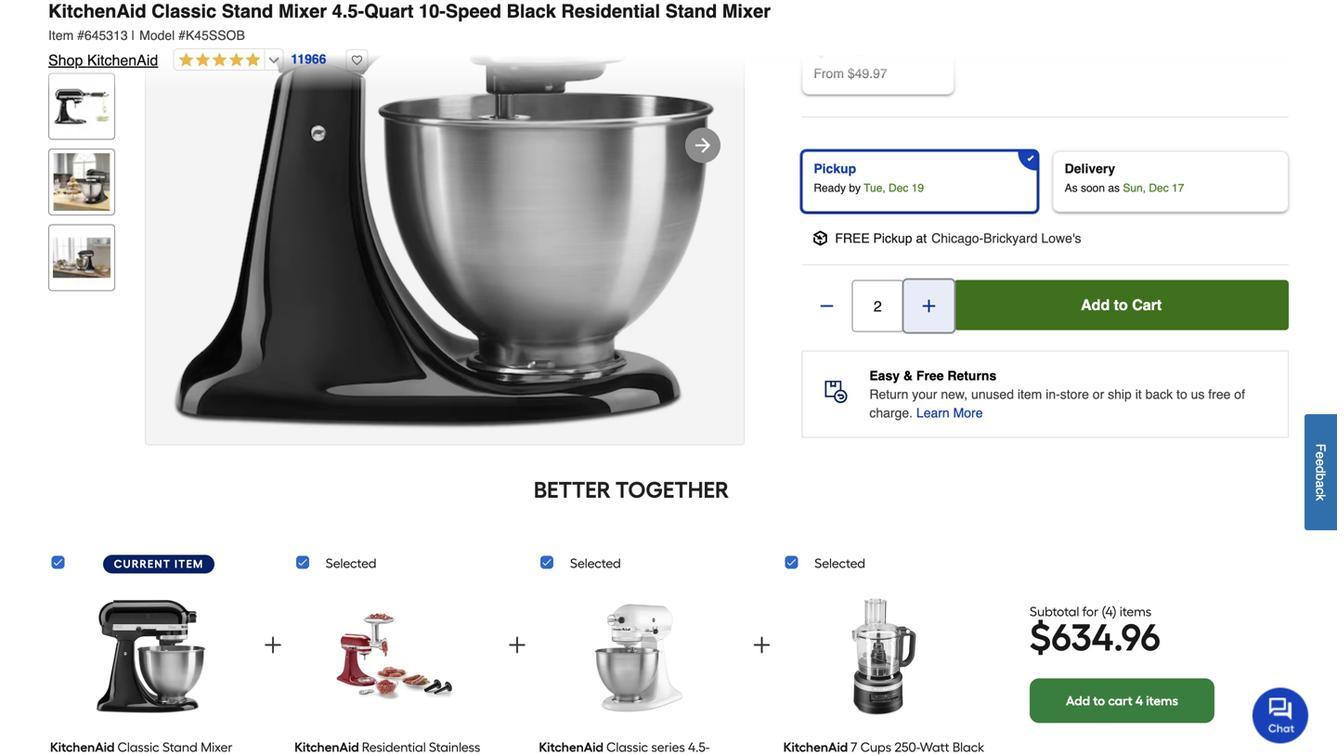 Task type: vqa. For each thing, say whether or not it's contained in the screenshot.
4
yes



Task type: describe. For each thing, give the bounding box(es) containing it.
19
[[912, 182, 924, 195]]

c
[[1314, 488, 1328, 494]]

add to cart
[[1081, 296, 1162, 313]]

pickup image
[[813, 231, 828, 246]]

your
[[912, 387, 937, 402]]

learn more
[[917, 405, 983, 420]]

chat invite button image
[[1253, 687, 1309, 743]]

from
[[814, 66, 844, 81]]

as
[[1065, 182, 1078, 195]]

option group containing pickup
[[794, 144, 1296, 220]]

easy & free returns return your new, unused item in-store or ship it back to us free of charge.
[[870, 368, 1245, 420]]

selected for kitchenaid classic series 4.5-quart 10-speed white stand mixer image
[[570, 555, 621, 571]]

kitchenaid classic stand mixer 4.5-quart 10-speed black residential stand mixer image
[[90, 588, 211, 724]]

item
[[175, 557, 204, 571]]

plus image for kitchenaid classic stand mixer 4.5-quart 10-speed black residential stand mixer "image"
[[262, 634, 284, 656]]

645313
[[84, 28, 128, 43]]

black
[[507, 0, 556, 22]]

kitchenaid  #k45ssob - thumbnail3 image
[[53, 77, 111, 135]]

4 list item from the left
[[784, 582, 985, 755]]

plus image for kitchenaid classic series 4.5-quart 10-speed white stand mixer image
[[751, 634, 773, 656]]

kitchenaid classic series 4.5-quart 10-speed white stand mixer image
[[579, 588, 700, 724]]

f e e d b a c k button
[[1305, 414, 1337, 530]]

k
[[1314, 494, 1328, 501]]

current
[[114, 557, 171, 571]]

free
[[835, 231, 870, 246]]

f e e d b a c k
[[1314, 444, 1328, 501]]

list item for plus icon corresponding to the kitchenaid residential stainless steel food grinder attachment image
[[295, 582, 496, 755]]

k45ssob
[[186, 28, 245, 43]]

protection
[[833, 44, 898, 59]]

cart
[[1108, 693, 1133, 708]]

in-
[[1046, 387, 1060, 402]]

better together
[[534, 476, 729, 503]]

easy
[[870, 368, 900, 383]]

more
[[953, 405, 983, 420]]

kitchenaid classic stand mixer 4.5-quart 10-speed black residential stand mixer item # 645313 | model # k45ssob
[[48, 0, 771, 43]]

.96
[[1114, 615, 1161, 660]]

subtotal
[[1030, 604, 1079, 619]]

pickup inside the pickup ready by tue, dec 19
[[814, 161, 856, 176]]

kitchenaid  #k45ssob - thumbnail5 image
[[53, 229, 111, 287]]

tue,
[[864, 182, 886, 195]]

to for add to cart 4 items
[[1093, 693, 1105, 708]]

free pickup at chicago-brickyard lowe's
[[835, 231, 1081, 246]]

heart outline image
[[346, 49, 368, 72]]

title image
[[53, 2, 111, 59]]

pickup ready by tue, dec 19
[[814, 161, 924, 195]]

17
[[1172, 182, 1184, 195]]

quart
[[364, 0, 414, 22]]

or
[[1093, 387, 1104, 402]]

protection plan filled image
[[814, 43, 829, 58]]

of
[[1234, 387, 1245, 402]]

return
[[870, 387, 909, 402]]

for
[[1083, 604, 1099, 619]]

us
[[1191, 387, 1205, 402]]

4 for add to cart 4 items
[[1136, 693, 1143, 708]]

together
[[616, 476, 729, 503]]

delivery as soon as sun, dec 17
[[1065, 161, 1184, 195]]

kitchenaid  #k45ssob - thumbnail4 image
[[53, 153, 111, 211]]

selected for kitchenaid 7 cups 250-watt black matte food processor image
[[815, 555, 865, 571]]

list item for plus icon related to kitchenaid classic stand mixer 4.5-quart 10-speed black residential stand mixer "image"
[[50, 582, 251, 755]]

shop
[[48, 52, 83, 69]]

634
[[1052, 615, 1114, 660]]

d
[[1314, 466, 1328, 473]]

learn
[[917, 405, 950, 420]]

speed
[[446, 0, 501, 22]]

cart
[[1132, 296, 1162, 313]]

chicago-
[[932, 231, 984, 246]]

(
[[1102, 604, 1106, 619]]

item
[[48, 28, 74, 43]]

model
[[139, 28, 175, 43]]

better together heading
[[48, 475, 1215, 505]]

1 stand from the left
[[222, 0, 273, 22]]



Task type: locate. For each thing, give the bounding box(es) containing it.
1 horizontal spatial stand
[[666, 0, 717, 22]]

add inside button
[[1081, 296, 1110, 313]]

0 horizontal spatial selected
[[326, 555, 377, 571]]

Stepper number input field with increment and decrement buttons number field
[[852, 280, 904, 332]]

0 vertical spatial kitchenaid
[[48, 0, 146, 22]]

$
[[1030, 615, 1052, 660]]

2 dec from the left
[[1149, 182, 1169, 195]]

4
[[1106, 604, 1113, 619], [1136, 693, 1143, 708]]

pickup
[[814, 161, 856, 176], [873, 231, 912, 246]]

kitchenaid down |
[[87, 52, 158, 69]]

1 list item from the left
[[50, 582, 251, 755]]

dec
[[889, 182, 909, 195], [1149, 182, 1169, 195]]

1 vertical spatial to
[[1177, 387, 1188, 402]]

to for add to cart
[[1114, 296, 1128, 313]]

1 vertical spatial add
[[1066, 693, 1090, 708]]

#
[[77, 28, 84, 43], [178, 28, 186, 43]]

# right item
[[77, 28, 84, 43]]

to inside easy & free returns return your new, unused item in-store or ship it back to us free of charge.
[[1177, 387, 1188, 402]]

returns
[[948, 368, 997, 383]]

as
[[1108, 182, 1120, 195]]

brickyard
[[984, 231, 1038, 246]]

1 vertical spatial kitchenaid
[[87, 52, 158, 69]]

ready
[[814, 182, 846, 195]]

add to cart 4 items link
[[1030, 678, 1215, 723]]

plus image
[[920, 297, 938, 315], [262, 634, 284, 656], [506, 634, 529, 656], [751, 634, 773, 656]]

3 selected from the left
[[815, 555, 865, 571]]

kitchenaid up the 645313
[[48, 0, 146, 22]]

1 vertical spatial items
[[1146, 693, 1178, 708]]

1 dec from the left
[[889, 182, 909, 195]]

10-
[[419, 0, 446, 22]]

learn more link
[[917, 404, 983, 422]]

subtotal for ( 4 ) items $ 634 .96
[[1030, 604, 1161, 660]]

lowe's
[[1041, 231, 1081, 246]]

it
[[1135, 387, 1142, 402]]

new,
[[941, 387, 968, 402]]

4 for subtotal for ( 4 ) items $ 634 .96
[[1106, 604, 1113, 619]]

kitchenaid residential stainless steel food grinder attachment image
[[335, 588, 456, 724]]

0 vertical spatial items
[[1120, 604, 1152, 619]]

11966
[[291, 52, 326, 67]]

1 mixer from the left
[[278, 0, 327, 22]]

e
[[1314, 451, 1328, 459], [1314, 459, 1328, 466]]

selected for the kitchenaid residential stainless steel food grinder attachment image
[[326, 555, 377, 571]]

pickup left at
[[873, 231, 912, 246]]

2 list item from the left
[[295, 582, 496, 755]]

0 vertical spatial 4
[[1106, 604, 1113, 619]]

1 horizontal spatial #
[[178, 28, 186, 43]]

2 e from the top
[[1314, 459, 1328, 466]]

0 horizontal spatial stand
[[222, 0, 273, 22]]

&
[[904, 368, 913, 383]]

mixer left 4.5-
[[278, 0, 327, 22]]

residential
[[561, 0, 660, 22]]

2 horizontal spatial to
[[1177, 387, 1188, 402]]

mixer
[[278, 0, 327, 22], [722, 0, 771, 22]]

2 selected from the left
[[570, 555, 621, 571]]

e up b
[[1314, 459, 1328, 466]]

kitchenaid  #k45ssob image
[[146, 0, 744, 444]]

ship
[[1108, 387, 1132, 402]]

item
[[1018, 387, 1042, 402]]

4.5-
[[332, 0, 364, 22]]

dec inside delivery as soon as sun, dec 17
[[1149, 182, 1169, 195]]

0 horizontal spatial to
[[1093, 693, 1105, 708]]

minus image
[[818, 297, 836, 315]]

1 # from the left
[[77, 28, 84, 43]]

2 horizontal spatial selected
[[815, 555, 865, 571]]

0 horizontal spatial #
[[77, 28, 84, 43]]

add for add to cart 4 items
[[1066, 693, 1090, 708]]

item number 6 4 5 3 1 3 and model number k 4 5 s s o b element
[[48, 26, 1289, 45]]

0 vertical spatial pickup
[[814, 161, 856, 176]]

current item
[[114, 557, 204, 571]]

3 list item from the left
[[539, 582, 740, 755]]

0 horizontal spatial pickup
[[814, 161, 856, 176]]

charge.
[[870, 405, 913, 420]]

0 vertical spatial add
[[1081, 296, 1110, 313]]

store
[[1060, 387, 1089, 402]]

kitchenaid
[[48, 0, 146, 22], [87, 52, 158, 69]]

to left the 'cart'
[[1093, 693, 1105, 708]]

back
[[1146, 387, 1173, 402]]

1 selected from the left
[[326, 555, 377, 571]]

selected
[[326, 555, 377, 571], [570, 555, 621, 571], [815, 555, 865, 571]]

to left us
[[1177, 387, 1188, 402]]

soon
[[1081, 182, 1105, 195]]

delivery
[[1065, 161, 1115, 176]]

free
[[1208, 387, 1231, 402]]

shop kitchenaid
[[48, 52, 158, 69]]

4 right "for"
[[1106, 604, 1113, 619]]

unused
[[971, 387, 1014, 402]]

4 right the 'cart'
[[1136, 693, 1143, 708]]

classic
[[151, 0, 217, 22]]

0 horizontal spatial 4
[[1106, 604, 1113, 619]]

1 horizontal spatial 4
[[1136, 693, 1143, 708]]

items right the 'cart'
[[1146, 693, 1178, 708]]

|
[[131, 28, 135, 43]]

items
[[1120, 604, 1152, 619], [1146, 693, 1178, 708]]

0 horizontal spatial mixer
[[278, 0, 327, 22]]

add left the 'cart'
[[1066, 693, 1090, 708]]

stand up item number 6 4 5 3 1 3 and model number k 4 5 s s o b element
[[666, 0, 717, 22]]

2 vertical spatial to
[[1093, 693, 1105, 708]]

a
[[1314, 480, 1328, 488]]

better
[[534, 476, 611, 503]]

0 horizontal spatial dec
[[889, 182, 909, 195]]

1 horizontal spatial dec
[[1149, 182, 1169, 195]]

4.8 stars image
[[174, 52, 260, 69]]

f
[[1314, 444, 1328, 451]]

add to cart button
[[954, 280, 1289, 330]]

plus image for the kitchenaid residential stainless steel food grinder attachment image
[[506, 634, 529, 656]]

at
[[916, 231, 927, 246]]

1 e from the top
[[1314, 451, 1328, 459]]

e up d
[[1314, 451, 1328, 459]]

items inside subtotal for ( 4 ) items $ 634 .96
[[1120, 604, 1152, 619]]

1 vertical spatial 4
[[1136, 693, 1143, 708]]

stand up k45ssob
[[222, 0, 273, 22]]

mixer up item number 6 4 5 3 1 3 and model number k 4 5 s s o b element
[[722, 0, 771, 22]]

$49.97
[[848, 66, 888, 81]]

to inside add to cart button
[[1114, 296, 1128, 313]]

b
[[1314, 473, 1328, 480]]

1 horizontal spatial mixer
[[722, 0, 771, 22]]

)
[[1113, 604, 1117, 619]]

2 stand from the left
[[666, 0, 717, 22]]

option group
[[794, 144, 1296, 220]]

add to cart 4 items
[[1066, 693, 1178, 708]]

dec left 17 at the right top of page
[[1149, 182, 1169, 195]]

sun,
[[1123, 182, 1146, 195]]

4 inside subtotal for ( 4 ) items $ 634 .96
[[1106, 604, 1113, 619]]

1 horizontal spatial to
[[1114, 296, 1128, 313]]

1 vertical spatial pickup
[[873, 231, 912, 246]]

# down classic
[[178, 28, 186, 43]]

list item
[[50, 582, 251, 755], [295, 582, 496, 755], [539, 582, 740, 755], [784, 582, 985, 755]]

to left cart
[[1114, 296, 1128, 313]]

pickup up ready
[[814, 161, 856, 176]]

by
[[849, 182, 861, 195]]

0 vertical spatial to
[[1114, 296, 1128, 313]]

dec left 19
[[889, 182, 909, 195]]

2 mixer from the left
[[722, 0, 771, 22]]

1 horizontal spatial selected
[[570, 555, 621, 571]]

add
[[1081, 296, 1110, 313], [1066, 693, 1090, 708]]

to inside add to cart 4 items link
[[1093, 693, 1105, 708]]

dec inside the pickup ready by tue, dec 19
[[889, 182, 909, 195]]

stand
[[222, 0, 273, 22], [666, 0, 717, 22]]

kitchenaid 7 cups 250-watt black matte food processor image
[[824, 588, 944, 724]]

items right )
[[1120, 604, 1152, 619]]

1 horizontal spatial pickup
[[873, 231, 912, 246]]

kitchenaid inside kitchenaid classic stand mixer 4.5-quart 10-speed black residential stand mixer item # 645313 | model # k45ssob
[[48, 0, 146, 22]]

arrow right image
[[692, 134, 714, 157]]

add left cart
[[1081, 296, 1110, 313]]

2 # from the left
[[178, 28, 186, 43]]

list item for plus icon related to kitchenaid classic series 4.5-quart 10-speed white stand mixer image
[[539, 582, 740, 755]]

protection from $49.97
[[814, 44, 898, 81]]

free
[[917, 368, 944, 383]]

add for add to cart
[[1081, 296, 1110, 313]]



